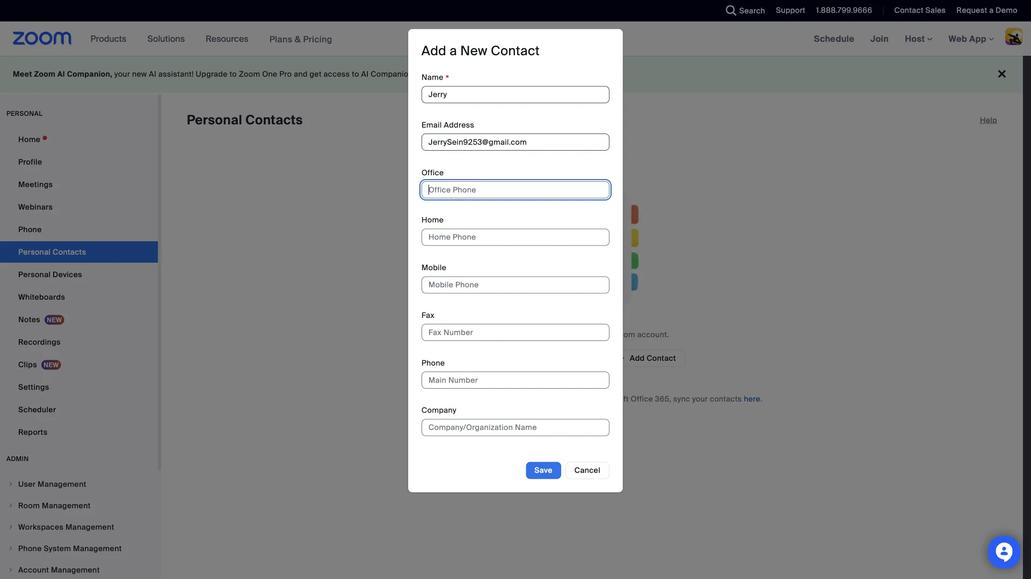 Task type: vqa. For each thing, say whether or not it's contained in the screenshot.
Attend a 30-minute Daily Live Demo.'s THE REGISTER TODAY
no



Task type: locate. For each thing, give the bounding box(es) containing it.
add up no
[[422, 43, 446, 59]]

add inside add contact "button"
[[630, 354, 645, 364]]

personal inside personal devices link
[[18, 270, 51, 280]]

1 vertical spatial home
[[422, 215, 444, 225]]

0 vertical spatial home
[[18, 135, 40, 144]]

Company text field
[[422, 420, 609, 437]]

contact sales link
[[886, 0, 949, 21], [894, 5, 946, 15]]

to right upgrade at the left of page
[[230, 69, 237, 79]]

1 vertical spatial and
[[578, 394, 592, 404]]

0 horizontal spatial and
[[294, 69, 308, 79]]

admin
[[6, 455, 29, 464]]

assistant!
[[158, 69, 194, 79]]

0 horizontal spatial ai
[[57, 69, 65, 79]]

your right added
[[596, 330, 612, 340]]

1 horizontal spatial your
[[596, 330, 612, 340]]

companion
[[371, 69, 413, 79]]

microsoft
[[501, 394, 536, 404], [594, 394, 629, 404]]

your left new
[[114, 69, 130, 79]]

phone up for
[[422, 358, 445, 368]]

email address
[[422, 120, 474, 130]]

add inside 'add a new contact' dialog
[[422, 43, 446, 59]]

add a new contact dialog
[[408, 29, 623, 493]]

your inside meet zoom ai companion, footer
[[114, 69, 130, 79]]

clips
[[18, 360, 37, 370]]

support link
[[768, 0, 808, 21], [776, 5, 805, 15]]

help
[[980, 115, 997, 125]]

0 horizontal spatial microsoft
[[501, 394, 536, 404]]

office left the 365,
[[631, 394, 653, 404]]

profile link
[[0, 151, 158, 173]]

a left demo
[[989, 5, 994, 15]]

1 horizontal spatial home
[[422, 215, 444, 225]]

0 vertical spatial personal
[[187, 112, 242, 129]]

0 horizontal spatial a
[[450, 43, 457, 59]]

contact inside "button"
[[647, 354, 676, 364]]

a for request
[[989, 5, 994, 15]]

a inside dialog
[[450, 43, 457, 59]]

whiteboards link
[[0, 287, 158, 308]]

1 vertical spatial add
[[630, 354, 645, 364]]

1 horizontal spatial personal
[[187, 112, 242, 129]]

name
[[422, 72, 443, 82]]

personal
[[187, 112, 242, 129], [18, 270, 51, 280]]

.
[[760, 394, 762, 404]]

1 vertical spatial phone
[[422, 358, 445, 368]]

0 vertical spatial a
[[989, 5, 994, 15]]

access
[[324, 69, 350, 79]]

1 horizontal spatial microsoft
[[594, 394, 629, 404]]

1 horizontal spatial zoom
[[239, 69, 260, 79]]

home up profile
[[18, 135, 40, 144]]

zoom up add image at the bottom of the page
[[614, 330, 635, 340]]

home
[[18, 135, 40, 144], [422, 215, 444, 225]]

added
[[562, 330, 585, 340]]

personal up whiteboards
[[18, 270, 51, 280]]

microsoft down phone text box
[[501, 394, 536, 404]]

1 vertical spatial office
[[631, 394, 653, 404]]

and right exchange,
[[578, 394, 592, 404]]

request a demo link
[[949, 0, 1031, 21], [957, 5, 1018, 15]]

1 horizontal spatial ai
[[149, 69, 156, 79]]

1 vertical spatial a
[[450, 43, 457, 59]]

microsoft down add image at the bottom of the page
[[594, 394, 629, 404]]

no
[[424, 69, 433, 79]]

scheduler link
[[0, 400, 158, 421]]

contact up cost.
[[491, 43, 540, 59]]

1 horizontal spatial a
[[989, 5, 994, 15]]

new
[[460, 43, 487, 59]]

1 horizontal spatial phone
[[422, 358, 445, 368]]

personal for personal devices
[[18, 270, 51, 280]]

phone
[[18, 225, 42, 235], [422, 358, 445, 368]]

0 vertical spatial contact
[[894, 5, 924, 15]]

and inside meet zoom ai companion, footer
[[294, 69, 308, 79]]

0 horizontal spatial phone
[[18, 225, 42, 235]]

phone down webinars
[[18, 225, 42, 235]]

2 horizontal spatial ai
[[361, 69, 369, 79]]

to right access
[[352, 69, 359, 79]]

upgrade
[[196, 69, 228, 79]]

plans & pricing link
[[269, 33, 332, 45], [269, 33, 332, 45]]

banner
[[0, 21, 1031, 57]]

a for add
[[450, 43, 457, 59]]

here link
[[744, 394, 760, 404]]

your right sync
[[692, 394, 708, 404]]

add for add contact
[[630, 354, 645, 364]]

office down email
[[422, 168, 444, 178]]

0 horizontal spatial office
[[422, 168, 444, 178]]

0 horizontal spatial contact
[[491, 43, 540, 59]]

0 horizontal spatial home
[[18, 135, 40, 144]]

1 vertical spatial contact
[[491, 43, 540, 59]]

add right add image at the bottom of the page
[[630, 354, 645, 364]]

ai left companion
[[361, 69, 369, 79]]

account.
[[637, 330, 669, 340]]

1 horizontal spatial contacts
[[710, 394, 742, 404]]

personal down upgrade at the left of page
[[187, 112, 242, 129]]

at
[[415, 69, 422, 79]]

a left new
[[450, 43, 457, 59]]

contacts
[[528, 330, 560, 340], [710, 394, 742, 404]]

zoom
[[34, 69, 55, 79], [239, 69, 260, 79], [614, 330, 635, 340]]

1 horizontal spatial contact
[[647, 354, 676, 364]]

your
[[114, 69, 130, 79], [596, 330, 612, 340], [692, 394, 708, 404]]

1 vertical spatial personal
[[18, 270, 51, 280]]

ai left companion,
[[57, 69, 65, 79]]

meet
[[13, 69, 32, 79]]

0 vertical spatial add
[[422, 43, 446, 59]]

support
[[776, 5, 805, 15]]

zoom left the one
[[239, 69, 260, 79]]

0 vertical spatial your
[[114, 69, 130, 79]]

0 horizontal spatial your
[[114, 69, 130, 79]]

contact down the account.
[[647, 354, 676, 364]]

home up mobile
[[422, 215, 444, 225]]

to right added
[[587, 330, 594, 340]]

0 horizontal spatial add
[[422, 43, 446, 59]]

0 horizontal spatial personal
[[18, 270, 51, 280]]

mobile
[[422, 263, 446, 273]]

here
[[744, 394, 760, 404]]

plans
[[269, 33, 292, 45]]

name *
[[422, 72, 449, 85]]

companion,
[[67, 69, 112, 79]]

2 vertical spatial contact
[[647, 354, 676, 364]]

1 horizontal spatial to
[[352, 69, 359, 79]]

&
[[295, 33, 301, 45]]

office
[[422, 168, 444, 178], [631, 394, 653, 404]]

save button
[[526, 463, 561, 480]]

ai right new
[[149, 69, 156, 79]]

contacts left here link at the bottom right
[[710, 394, 742, 404]]

Email Address text field
[[422, 134, 609, 151]]

1 microsoft from the left
[[501, 394, 536, 404]]

to
[[230, 69, 237, 79], [352, 69, 359, 79], [587, 330, 594, 340]]

save
[[534, 466, 552, 476]]

contact left sales
[[894, 5, 924, 15]]

home inside 'add a new contact' dialog
[[422, 215, 444, 225]]

and
[[294, 69, 308, 79], [578, 394, 592, 404]]

1 horizontal spatial and
[[578, 394, 592, 404]]

webinars
[[18, 202, 53, 212]]

1.888.799.9666 button
[[808, 0, 875, 21], [816, 5, 872, 15]]

no contacts added to your zoom account.
[[515, 330, 669, 340]]

contacts right no
[[528, 330, 560, 340]]

add contact
[[630, 354, 676, 364]]

new
[[132, 69, 147, 79]]

0 vertical spatial and
[[294, 69, 308, 79]]

email
[[422, 120, 442, 130]]

ai
[[57, 69, 65, 79], [149, 69, 156, 79], [361, 69, 369, 79]]

help link
[[980, 112, 997, 129]]

2 horizontal spatial contact
[[894, 5, 924, 15]]

1 vertical spatial your
[[596, 330, 612, 340]]

pricing
[[303, 33, 332, 45]]

2 horizontal spatial your
[[692, 394, 708, 404]]

0 horizontal spatial contacts
[[528, 330, 560, 340]]

meet zoom ai companion, your new ai assistant! upgrade to zoom one pro and get access to ai companion at no additional cost.
[[13, 69, 494, 79]]

Mobile text field
[[422, 277, 609, 294]]

settings
[[18, 383, 49, 393]]

your for to
[[596, 330, 612, 340]]

zoom logo image
[[13, 32, 72, 45]]

a
[[989, 5, 994, 15], [450, 43, 457, 59]]

1 horizontal spatial add
[[630, 354, 645, 364]]

zoom right meet at the left top of the page
[[34, 69, 55, 79]]

and left get
[[294, 69, 308, 79]]

0 vertical spatial office
[[422, 168, 444, 178]]

0 vertical spatial phone
[[18, 225, 42, 235]]



Task type: describe. For each thing, give the bounding box(es) containing it.
for
[[422, 394, 434, 404]]

2 horizontal spatial to
[[587, 330, 594, 340]]

home inside personal menu menu
[[18, 135, 40, 144]]

Fax text field
[[422, 324, 609, 342]]

schedule
[[814, 33, 854, 44]]

whiteboards
[[18, 292, 65, 302]]

reports link
[[0, 422, 158, 444]]

recordings link
[[0, 332, 158, 353]]

fax
[[422, 311, 435, 321]]

cancel
[[574, 466, 600, 476]]

admin menu menu
[[0, 475, 158, 580]]

exchange,
[[538, 394, 576, 404]]

365,
[[655, 394, 671, 404]]

no
[[515, 330, 526, 340]]

phone link
[[0, 219, 158, 241]]

personal for personal contacts
[[187, 112, 242, 129]]

notes
[[18, 315, 40, 325]]

*
[[446, 73, 449, 85]]

contact sales
[[894, 5, 946, 15]]

devices
[[53, 270, 82, 280]]

add contact button
[[609, 350, 685, 367]]

scheduler
[[18, 405, 56, 415]]

1 vertical spatial contacts
[[710, 394, 742, 404]]

2 vertical spatial your
[[692, 394, 708, 404]]

meetings link
[[0, 174, 158, 195]]

google
[[436, 394, 462, 404]]

request a demo
[[957, 5, 1018, 15]]

0 horizontal spatial zoom
[[34, 69, 55, 79]]

sales
[[926, 5, 946, 15]]

schedule link
[[806, 21, 862, 56]]

webinars link
[[0, 197, 158, 218]]

plans & pricing
[[269, 33, 332, 45]]

meetings navigation
[[806, 21, 1031, 57]]

meet zoom ai companion, footer
[[0, 56, 1023, 93]]

0 vertical spatial contacts
[[528, 330, 560, 340]]

profile
[[18, 157, 42, 167]]

3 ai from the left
[[361, 69, 369, 79]]

company
[[422, 406, 456, 416]]

calendar,
[[464, 394, 499, 404]]

your for companion,
[[114, 69, 130, 79]]

personal
[[6, 110, 43, 118]]

product information navigation
[[82, 21, 340, 57]]

notes link
[[0, 309, 158, 331]]

meetings
[[18, 180, 53, 190]]

2 microsoft from the left
[[594, 394, 629, 404]]

cost.
[[474, 69, 492, 79]]

office inside 'add a new contact' dialog
[[422, 168, 444, 178]]

demo
[[996, 5, 1018, 15]]

0 horizontal spatial to
[[230, 69, 237, 79]]

get
[[310, 69, 322, 79]]

home link
[[0, 129, 158, 150]]

add for add a new contact
[[422, 43, 446, 59]]

address
[[444, 120, 474, 130]]

one
[[262, 69, 277, 79]]

1.888.799.9666
[[816, 5, 872, 15]]

recordings
[[18, 338, 61, 347]]

Phone text field
[[422, 372, 609, 389]]

personal menu menu
[[0, 129, 158, 445]]

phone inside the phone link
[[18, 225, 42, 235]]

request
[[957, 5, 987, 15]]

1 horizontal spatial office
[[631, 394, 653, 404]]

add image
[[618, 354, 625, 364]]

settings link
[[0, 377, 158, 398]]

contact inside dialog
[[491, 43, 540, 59]]

phone inside 'add a new contact' dialog
[[422, 358, 445, 368]]

contact sales link up meetings 'navigation'
[[894, 5, 946, 15]]

contacts
[[245, 112, 303, 129]]

personal contacts
[[187, 112, 303, 129]]

personal devices
[[18, 270, 82, 280]]

2 ai from the left
[[149, 69, 156, 79]]

2 horizontal spatial zoom
[[614, 330, 635, 340]]

clips link
[[0, 354, 158, 376]]

additional
[[435, 69, 472, 79]]

cancel button
[[565, 463, 609, 480]]

Home text field
[[422, 229, 609, 246]]

add a new contact
[[422, 43, 540, 59]]

personal devices link
[[0, 264, 158, 286]]

pro
[[279, 69, 292, 79]]

Office Phone text field
[[422, 181, 609, 199]]

join link
[[862, 21, 897, 56]]

First and Last Name text field
[[422, 86, 609, 103]]

contact sales link up join
[[886, 0, 949, 21]]

banner containing schedule
[[0, 21, 1031, 57]]

join
[[871, 33, 889, 44]]

reports
[[18, 428, 47, 438]]

sync
[[673, 394, 690, 404]]

for google calendar, microsoft exchange, and microsoft office 365, sync your contacts here .
[[422, 394, 762, 404]]

1 ai from the left
[[57, 69, 65, 79]]



